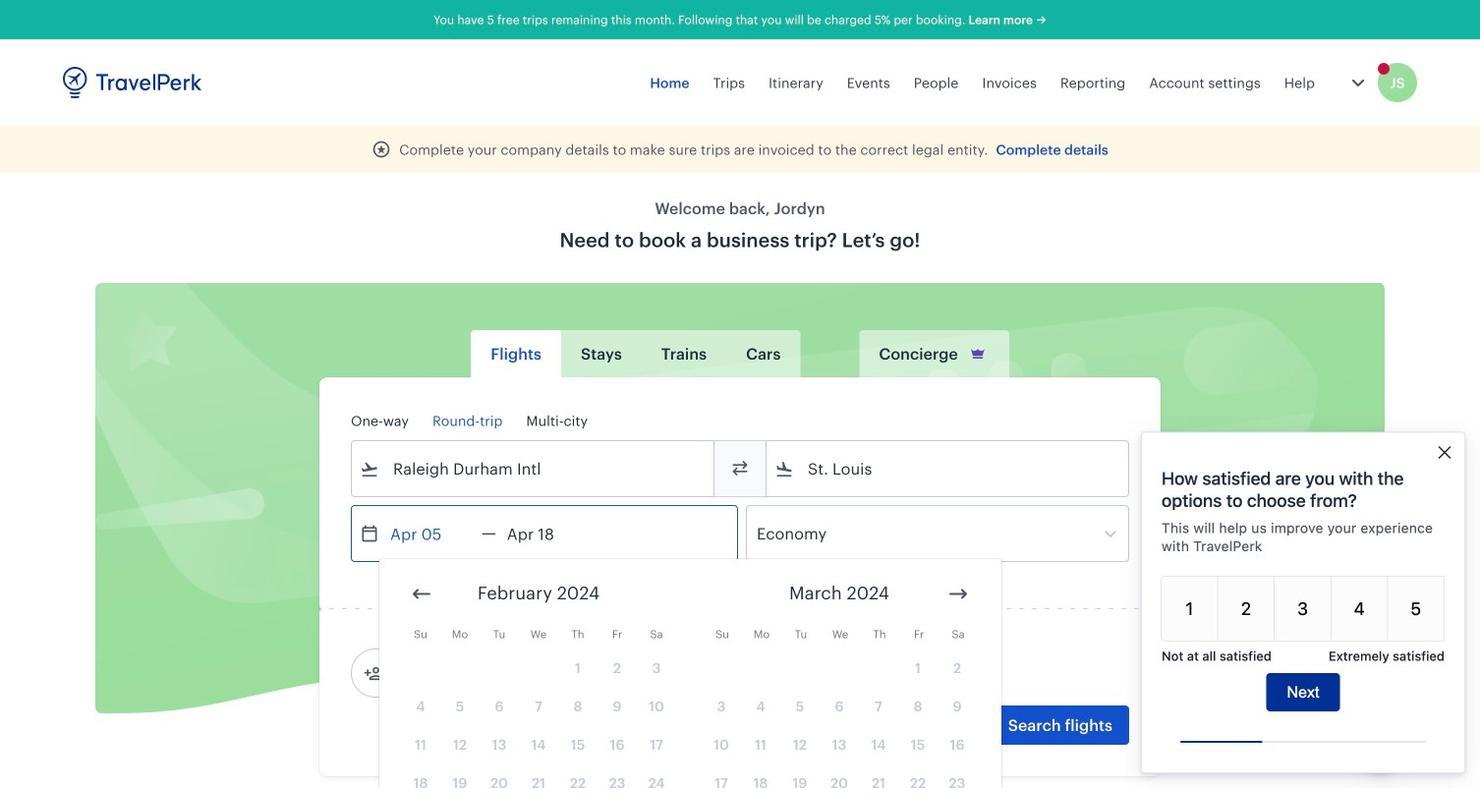 Task type: describe. For each thing, give the bounding box(es) containing it.
To search field
[[794, 453, 1103, 485]]



Task type: locate. For each thing, give the bounding box(es) containing it.
Depart text field
[[379, 506, 482, 561]]

Return text field
[[496, 506, 598, 561]]

move forward to switch to the next month. image
[[946, 582, 970, 606]]

From search field
[[379, 453, 688, 485]]

calendar application
[[379, 559, 1480, 788]]

Add first traveler search field
[[383, 658, 588, 689]]

move backward to switch to the previous month. image
[[410, 582, 433, 606]]



